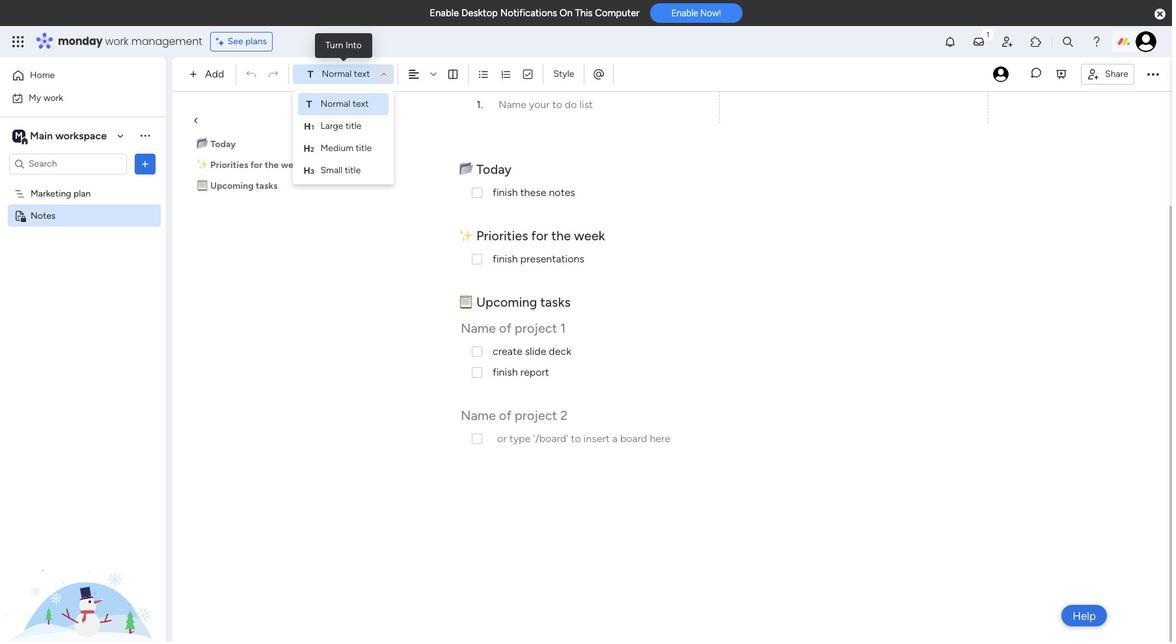 Task type: describe. For each thing, give the bounding box(es) containing it.
into
[[346, 40, 362, 51]]

invite members image
[[1002, 35, 1015, 48]]

select product image
[[12, 35, 25, 48]]

0 vertical spatial for
[[251, 160, 263, 171]]

1 vertical spatial normal text
[[321, 98, 369, 109]]

1 image
[[983, 27, 994, 41]]

this
[[575, 7, 593, 19]]

on
[[560, 7, 573, 19]]

options image
[[139, 157, 152, 170]]

0 horizontal spatial ✨ priorities for the week
[[197, 160, 304, 171]]

1 vertical spatial the
[[552, 228, 571, 244]]

enable for enable desktop notifications on this computer
[[430, 7, 459, 19]]

0 vertical spatial today
[[211, 139, 236, 150]]

small
[[321, 165, 343, 176]]

create slide deck
[[493, 345, 572, 358]]

now!
[[701, 8, 721, 18]]

1 vertical spatial 📂
[[459, 162, 473, 177]]

monday work management
[[58, 34, 202, 49]]

my work
[[29, 92, 63, 103]]

share button
[[1082, 63, 1135, 84]]

help image
[[1091, 35, 1104, 48]]

m
[[15, 130, 23, 141]]

see
[[228, 36, 243, 47]]

checklist image
[[523, 68, 534, 80]]

dapulse close image
[[1155, 8, 1166, 21]]

notifications image
[[944, 35, 957, 48]]

0 vertical spatial tasks
[[256, 180, 278, 191]]

workspace selection element
[[12, 128, 109, 145]]

help button
[[1062, 605, 1108, 626]]

finish for finish presentations
[[493, 253, 518, 265]]

monday
[[58, 34, 103, 49]]

search everything image
[[1062, 35, 1075, 48]]

layout image
[[448, 68, 459, 80]]

enable now! button
[[650, 3, 743, 23]]

work for my
[[43, 92, 63, 103]]

notes
[[31, 210, 56, 221]]

home button
[[8, 65, 140, 86]]

private board image
[[14, 209, 26, 222]]

my work button
[[8, 88, 140, 108]]

share
[[1106, 68, 1129, 79]]

create
[[493, 345, 523, 358]]

1 horizontal spatial ✨ priorities for the week
[[459, 228, 605, 244]]

1 vertical spatial 📋
[[459, 294, 473, 310]]

0 horizontal spatial week
[[281, 160, 304, 171]]

kendall parks image
[[1136, 31, 1157, 52]]

numbered list image
[[500, 68, 512, 80]]

1 vertical spatial upcoming
[[477, 294, 537, 310]]

see plans
[[228, 36, 267, 47]]

0 horizontal spatial 📂
[[197, 139, 208, 150]]

board activity image
[[994, 66, 1009, 82]]

0 horizontal spatial upcoming
[[211, 180, 254, 191]]

title for medium title
[[356, 143, 372, 154]]

computer
[[595, 7, 640, 19]]

deck
[[549, 345, 572, 358]]

1 horizontal spatial 📋 upcoming tasks
[[459, 294, 571, 310]]

1 vertical spatial 📂 today
[[459, 162, 515, 177]]

0 vertical spatial normal text
[[322, 68, 370, 79]]

1 vertical spatial priorities
[[477, 228, 528, 244]]

finish for finish these notes
[[493, 186, 518, 199]]

marketing
[[31, 188, 71, 199]]

1 horizontal spatial ✨
[[459, 228, 473, 244]]

add
[[205, 68, 224, 80]]

turn
[[326, 40, 343, 51]]

title for small title
[[345, 165, 361, 176]]

mention image
[[593, 67, 606, 80]]

finish for finish report
[[493, 366, 518, 378]]

main
[[30, 129, 53, 142]]

turn into
[[326, 40, 362, 51]]

plans
[[246, 36, 267, 47]]

enable desktop notifications on this computer
[[430, 7, 640, 19]]

workspace
[[55, 129, 107, 142]]



Task type: locate. For each thing, give the bounding box(es) containing it.
report
[[521, 366, 550, 378]]

normal down turn
[[322, 68, 352, 79]]

add button
[[184, 64, 232, 85]]

list box containing marketing plan
[[0, 180, 166, 402]]

help
[[1073, 609, 1097, 622]]

marketing plan
[[31, 188, 91, 199]]

1 vertical spatial finish
[[493, 253, 518, 265]]

medium title
[[321, 143, 372, 154]]

0 vertical spatial 📂
[[197, 139, 208, 150]]

enable for enable now!
[[672, 8, 699, 18]]

0 horizontal spatial 📋 upcoming tasks
[[197, 180, 278, 191]]

work right my at left top
[[43, 92, 63, 103]]

workspace options image
[[139, 129, 152, 142]]

finish left the 'presentations'
[[493, 253, 518, 265]]

1 horizontal spatial week
[[574, 228, 605, 244]]

notes
[[549, 186, 576, 199]]

1 vertical spatial 📋 upcoming tasks
[[459, 294, 571, 310]]

inbox image
[[973, 35, 986, 48]]

large title
[[321, 120, 362, 132]]

lottie animation image
[[0, 511, 166, 642]]

1 horizontal spatial enable
[[672, 8, 699, 18]]

home
[[30, 70, 55, 81]]

for
[[251, 160, 263, 171], [532, 228, 549, 244]]

the up the 'presentations'
[[552, 228, 571, 244]]

0 vertical spatial the
[[265, 160, 279, 171]]

1 horizontal spatial 📂
[[459, 162, 473, 177]]

text
[[354, 68, 370, 79], [353, 98, 369, 109]]

menu image
[[439, 89, 448, 100]]

normal text down turn into
[[322, 68, 370, 79]]

Search in workspace field
[[27, 156, 109, 171]]

0 vertical spatial work
[[105, 34, 129, 49]]

0 horizontal spatial enable
[[430, 7, 459, 19]]

1 vertical spatial ✨
[[459, 228, 473, 244]]

enable now!
[[672, 8, 721, 18]]

title right the large
[[346, 120, 362, 132]]

1 vertical spatial title
[[356, 143, 372, 154]]

1 vertical spatial text
[[353, 98, 369, 109]]

week up the 'presentations'
[[574, 228, 605, 244]]

option
[[0, 182, 166, 184]]

finish left these
[[493, 186, 518, 199]]

the left small
[[265, 160, 279, 171]]

0 horizontal spatial ✨
[[197, 160, 208, 171]]

work for monday
[[105, 34, 129, 49]]

style button
[[548, 63, 581, 85]]

title
[[346, 120, 362, 132], [356, 143, 372, 154], [345, 165, 361, 176]]

enable
[[430, 7, 459, 19], [672, 8, 699, 18]]

1 horizontal spatial 📂 today
[[459, 162, 515, 177]]

enable left the "desktop"
[[430, 7, 459, 19]]

0 vertical spatial finish
[[493, 186, 518, 199]]

presentations
[[521, 253, 585, 265]]

finish down create
[[493, 366, 518, 378]]

0 vertical spatial 📂 today
[[197, 139, 236, 150]]

enable inside enable now! button
[[672, 8, 699, 18]]

0 vertical spatial ✨
[[197, 160, 208, 171]]

📂 today
[[197, 139, 236, 150], [459, 162, 515, 177]]

0 vertical spatial 📋 upcoming tasks
[[197, 180, 278, 191]]

finish these notes
[[493, 186, 576, 199]]

priorities
[[211, 160, 248, 171], [477, 228, 528, 244]]

0 horizontal spatial 📋
[[197, 180, 208, 191]]

0 vertical spatial week
[[281, 160, 304, 171]]

0 horizontal spatial tasks
[[256, 180, 278, 191]]

1 vertical spatial today
[[477, 162, 512, 177]]

title right small
[[345, 165, 361, 176]]

today
[[211, 139, 236, 150], [477, 162, 512, 177]]

1 vertical spatial for
[[532, 228, 549, 244]]

large
[[321, 120, 344, 132]]

0 horizontal spatial for
[[251, 160, 263, 171]]

📋 upcoming tasks
[[197, 180, 278, 191], [459, 294, 571, 310]]

1 vertical spatial week
[[574, 228, 605, 244]]

1 horizontal spatial 📋
[[459, 294, 473, 310]]

0 vertical spatial priorities
[[211, 160, 248, 171]]

1 horizontal spatial for
[[532, 228, 549, 244]]

1 horizontal spatial today
[[477, 162, 512, 177]]

1
[[477, 98, 481, 111]]

upcoming
[[211, 180, 254, 191], [477, 294, 537, 310]]

3 finish from the top
[[493, 366, 518, 378]]

0 horizontal spatial the
[[265, 160, 279, 171]]

1 finish from the top
[[493, 186, 518, 199]]

small title
[[321, 165, 361, 176]]

these
[[521, 186, 547, 199]]

1 .
[[477, 98, 483, 111]]

0 vertical spatial normal
[[322, 68, 352, 79]]

2 vertical spatial title
[[345, 165, 361, 176]]

title for large title
[[346, 120, 362, 132]]

normal text
[[322, 68, 370, 79], [321, 98, 369, 109]]

apps image
[[1030, 35, 1043, 48]]

text down into
[[354, 68, 370, 79]]

📂
[[197, 139, 208, 150], [459, 162, 473, 177]]

0 vertical spatial upcoming
[[211, 180, 254, 191]]

📋
[[197, 180, 208, 191], [459, 294, 473, 310]]

finish presentations
[[493, 253, 585, 265]]

0 vertical spatial title
[[346, 120, 362, 132]]

finish report
[[493, 366, 550, 378]]

management
[[131, 34, 202, 49]]

.
[[481, 98, 483, 111]]

1 vertical spatial ✨ priorities for the week
[[459, 228, 605, 244]]

work right monday on the left
[[105, 34, 129, 49]]

0 vertical spatial text
[[354, 68, 370, 79]]

2 finish from the top
[[493, 253, 518, 265]]

title right medium
[[356, 143, 372, 154]]

0 horizontal spatial work
[[43, 92, 63, 103]]

text up 'large title'
[[353, 98, 369, 109]]

normal
[[322, 68, 352, 79], [321, 98, 351, 109]]

1 horizontal spatial the
[[552, 228, 571, 244]]

list box
[[0, 180, 166, 402]]

1 horizontal spatial upcoming
[[477, 294, 537, 310]]

✨ priorities for the week
[[197, 160, 304, 171], [459, 228, 605, 244]]

work
[[105, 34, 129, 49], [43, 92, 63, 103]]

tasks
[[256, 180, 278, 191], [541, 294, 571, 310]]

workspace image
[[12, 129, 25, 143]]

enable left 'now!'
[[672, 8, 699, 18]]

1 vertical spatial normal
[[321, 98, 351, 109]]

0 horizontal spatial priorities
[[211, 160, 248, 171]]

finish
[[493, 186, 518, 199], [493, 253, 518, 265], [493, 366, 518, 378]]

0 vertical spatial ✨ priorities for the week
[[197, 160, 304, 171]]

0 horizontal spatial today
[[211, 139, 236, 150]]

✨
[[197, 160, 208, 171], [459, 228, 473, 244]]

main workspace
[[30, 129, 107, 142]]

desktop
[[462, 7, 498, 19]]

slide
[[525, 345, 547, 358]]

week left small
[[281, 160, 304, 171]]

2 vertical spatial finish
[[493, 366, 518, 378]]

1 vertical spatial tasks
[[541, 294, 571, 310]]

0 horizontal spatial 📂 today
[[197, 139, 236, 150]]

style
[[554, 68, 575, 79]]

work inside my work button
[[43, 92, 63, 103]]

lottie animation element
[[0, 511, 166, 642]]

normal up the large
[[321, 98, 351, 109]]

see plans button
[[210, 32, 273, 51]]

notifications
[[501, 7, 557, 19]]

week
[[281, 160, 304, 171], [574, 228, 605, 244]]

1 horizontal spatial work
[[105, 34, 129, 49]]

bulleted list image
[[478, 68, 490, 80]]

1 vertical spatial work
[[43, 92, 63, 103]]

1 horizontal spatial tasks
[[541, 294, 571, 310]]

normal text up 'large title'
[[321, 98, 369, 109]]

1 horizontal spatial priorities
[[477, 228, 528, 244]]

my
[[29, 92, 41, 103]]

the
[[265, 160, 279, 171], [552, 228, 571, 244]]

plan
[[74, 188, 91, 199]]

medium
[[321, 143, 354, 154]]

0 vertical spatial 📋
[[197, 180, 208, 191]]

v2 ellipsis image
[[1148, 66, 1160, 83]]



